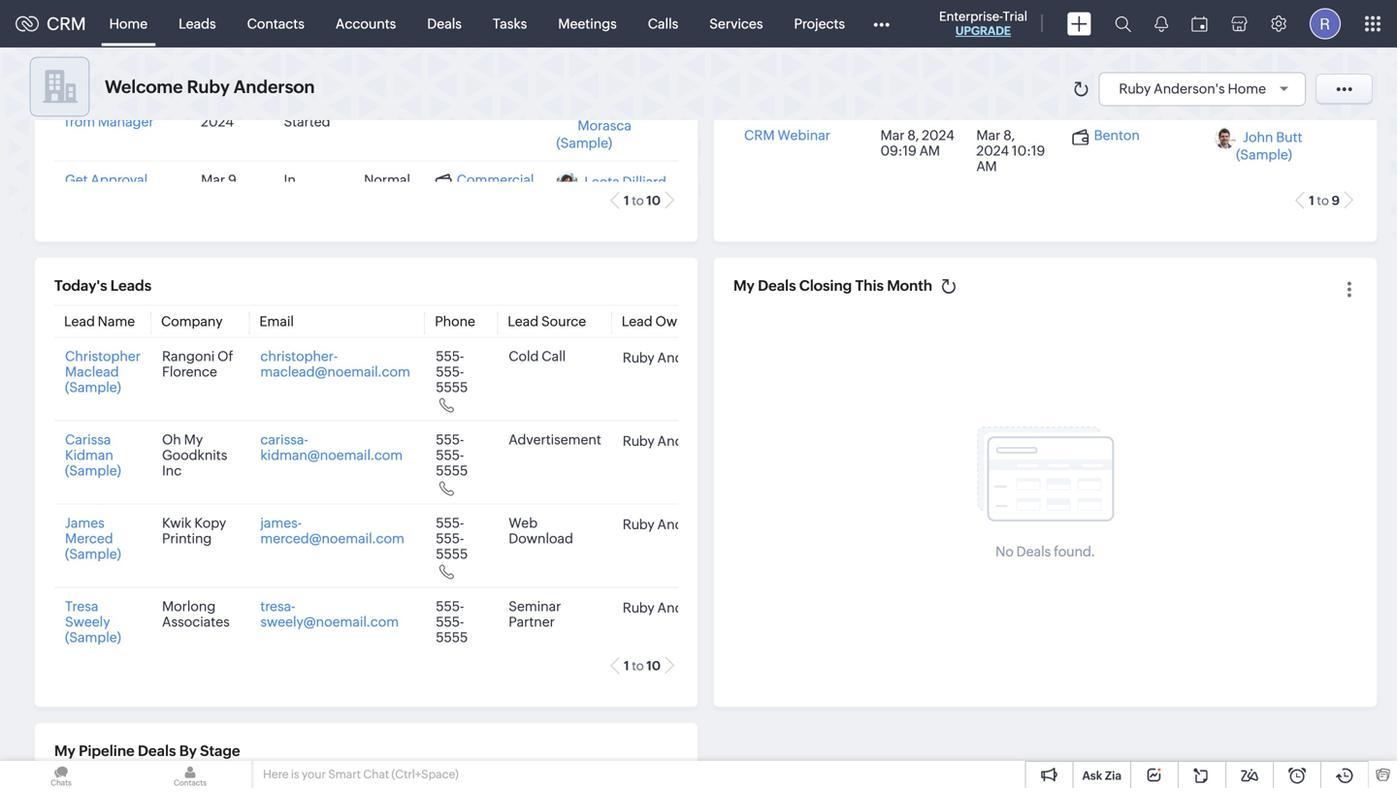 Task type: locate. For each thing, give the bounding box(es) containing it.
(ctrl+space)
[[392, 769, 459, 782]]

1 get from the top
[[65, 98, 88, 114]]

555- 555- 5555 for james- merced@noemail.com
[[436, 516, 468, 562]]

2 horizontal spatial lead
[[622, 314, 653, 329]]

ask zia
[[1082, 770, 1122, 783]]

(sample) down carissa
[[65, 463, 121, 479]]

found.
[[1054, 544, 1095, 560]]

john butt (sample)
[[1236, 130, 1303, 163]]

1 horizontal spatial crm
[[744, 128, 775, 143]]

0 horizontal spatial crm
[[47, 14, 86, 34]]

1 horizontal spatial lead
[[508, 314, 539, 329]]

9
[[1332, 194, 1340, 208]]

2 manager from the top
[[98, 188, 154, 203]]

from inside get approval from manager
[[65, 188, 95, 203]]

services
[[710, 16, 763, 32]]

oh
[[162, 432, 181, 448]]

profile image
[[1310, 8, 1341, 39]]

get approval from manager link
[[65, 172, 154, 203]]

2024
[[201, 114, 234, 130], [922, 128, 955, 143], [977, 143, 1009, 159], [201, 188, 234, 203]]

partner
[[509, 615, 555, 630]]

1 vertical spatial home
[[1228, 81, 1266, 97]]

2024 inside mar 7, 2024
[[201, 114, 234, 130]]

meetings
[[558, 16, 617, 32]]

simon morasca (sample)
[[556, 100, 632, 151]]

1 vertical spatial 10
[[647, 659, 661, 674]]

am inside mar 8, 2024 10:19 am
[[977, 159, 997, 174]]

james-
[[260, 516, 302, 531]]

0 vertical spatial from
[[65, 114, 95, 130]]

mar right webinar
[[881, 128, 905, 143]]

search element
[[1103, 0, 1143, 48]]

trial
[[1003, 9, 1028, 24]]

my left closing
[[734, 278, 755, 295]]

manager down get apporval from manager
[[98, 188, 154, 203]]

1 horizontal spatial home
[[1228, 81, 1266, 97]]

accounts
[[336, 16, 396, 32]]

deals right no
[[1017, 544, 1051, 560]]

christopher
[[65, 349, 141, 364]]

manager inside get apporval from manager
[[98, 114, 154, 130]]

web download
[[509, 516, 573, 547]]

chats image
[[0, 762, 122, 789]]

phone link
[[435, 314, 475, 329]]

commercial press
[[435, 172, 534, 205]]

1 555- from the top
[[436, 349, 464, 364]]

0 horizontal spatial am
[[920, 143, 940, 159]]

source
[[541, 314, 586, 329]]

get apporval from manager
[[65, 98, 154, 130]]

get left "approval"
[[65, 172, 88, 188]]

get inside get approval from manager
[[65, 172, 88, 188]]

ruby anderson
[[623, 350, 719, 366], [623, 434, 719, 449], [623, 517, 719, 533], [623, 601, 719, 616]]

ruby for advertisement
[[623, 434, 655, 449]]

chat
[[363, 769, 389, 782]]

10
[[647, 194, 661, 208], [647, 659, 661, 674]]

0 vertical spatial leads
[[179, 16, 216, 32]]

(sample) for morasca
[[556, 135, 612, 151]]

1 8, from the left
[[908, 128, 919, 143]]

crm right logo at the top
[[47, 14, 86, 34]]

in
[[284, 172, 296, 188]]

mar inside mar 7, 2024
[[201, 98, 225, 114]]

1 lead from the left
[[64, 314, 95, 329]]

5555 for kidman@noemail.com
[[436, 463, 468, 479]]

this
[[855, 278, 884, 295]]

anderson for seminar partner
[[657, 601, 719, 616]]

2024 down welcome ruby anderson
[[201, 114, 234, 130]]

8, inside mar 8, 2024 09:19 am
[[908, 128, 919, 143]]

mar inside mar 8, 2024 09:19 am
[[881, 128, 905, 143]]

by
[[179, 743, 197, 760]]

1 from from the top
[[65, 114, 95, 130]]

christopher- maclead@noemail.com
[[260, 349, 410, 380]]

1 vertical spatial 1 to 10
[[624, 659, 661, 674]]

ruby
[[187, 77, 230, 97], [1119, 81, 1151, 97], [623, 350, 655, 366], [623, 434, 655, 449], [623, 517, 655, 533], [623, 601, 655, 616]]

2024 for mar 9, 2024
[[201, 188, 234, 203]]

from for approval
[[65, 188, 95, 203]]

anderson
[[234, 77, 315, 97], [657, 350, 719, 366], [657, 434, 719, 449], [657, 517, 719, 533], [657, 601, 719, 616]]

mar left 9,
[[201, 172, 225, 188]]

8,
[[908, 128, 919, 143], [1003, 128, 1015, 143]]

carissa- kidman@noemail.com link
[[260, 432, 403, 463]]

no
[[996, 544, 1014, 560]]

smart
[[328, 769, 361, 782]]

2 from from the top
[[65, 188, 95, 203]]

(sample) for butt
[[1236, 147, 1292, 163]]

2 horizontal spatial my
[[734, 278, 755, 295]]

mar left 7,
[[201, 98, 225, 114]]

1
[[624, 194, 629, 208], [1309, 194, 1315, 208], [624, 659, 629, 674]]

(sample) down christopher
[[65, 380, 121, 395]]

manager inside get approval from manager
[[98, 188, 154, 203]]

merced
[[65, 531, 113, 547]]

0 vertical spatial home
[[109, 16, 148, 32]]

am right 09:19
[[920, 143, 940, 159]]

my deals closing this month
[[734, 278, 933, 295]]

0 horizontal spatial leads
[[110, 278, 151, 295]]

2024 inside mar 8, 2024 09:19 am
[[922, 128, 955, 143]]

1 ruby anderson from the top
[[623, 350, 719, 366]]

deals link
[[412, 0, 477, 47]]

4 ruby anderson from the top
[[623, 601, 719, 616]]

name
[[98, 314, 135, 329]]

printing
[[162, 531, 212, 547]]

2 1 to 10 from the top
[[624, 659, 661, 674]]

am for mar 8, 2024 09:19 am
[[920, 143, 940, 159]]

1 vertical spatial crm
[[744, 128, 775, 143]]

8, inside mar 8, 2024 10:19 am
[[1003, 128, 1015, 143]]

9,
[[228, 172, 240, 188]]

am left 10:19 on the right top of the page
[[977, 159, 997, 174]]

1 vertical spatial from
[[65, 188, 95, 203]]

calendar image
[[1192, 16, 1208, 32]]

am inside mar 8, 2024 09:19 am
[[920, 143, 940, 159]]

mar 7, 2024
[[201, 98, 237, 130]]

0 vertical spatial 10
[[647, 194, 661, 208]]

my right oh
[[184, 432, 203, 448]]

normal
[[364, 172, 410, 188]]

1 1 to 10 from the top
[[624, 194, 661, 208]]

get inside get apporval from manager
[[65, 98, 88, 114]]

from up "approval"
[[65, 114, 95, 130]]

555- 555- 5555 for christopher- maclead@noemail.com
[[436, 349, 468, 395]]

calls link
[[632, 0, 694, 47]]

cold call
[[509, 349, 566, 364]]

from down get apporval from manager
[[65, 188, 95, 203]]

(sample) inside christopher maclead (sample)
[[65, 380, 121, 395]]

progress
[[284, 188, 339, 203]]

0 horizontal spatial lead
[[64, 314, 95, 329]]

4 555- from the top
[[436, 448, 464, 463]]

accounts link
[[320, 0, 412, 47]]

2024 left 10:19 on the right top of the page
[[977, 143, 1009, 159]]

home up 'welcome'
[[109, 16, 148, 32]]

6 555- from the top
[[436, 531, 464, 547]]

1 vertical spatial manager
[[98, 188, 154, 203]]

mar 9, 2024
[[201, 172, 240, 203]]

2 get from the top
[[65, 172, 88, 188]]

tresa- sweely@noemail.com
[[260, 599, 399, 630]]

Other Modules field
[[861, 8, 902, 39]]

(sample) down "leota"
[[578, 192, 634, 207]]

lead up cold at left top
[[508, 314, 539, 329]]

3 ruby anderson from the top
[[623, 517, 719, 533]]

home up "john"
[[1228, 81, 1266, 97]]

dilliard
[[623, 174, 666, 190]]

2 10 from the top
[[647, 659, 661, 674]]

3 555- 555- 5555 from the top
[[436, 516, 468, 562]]

stage
[[200, 743, 240, 760]]

1 10 from the top
[[647, 194, 661, 208]]

tresa
[[65, 599, 98, 615]]

0 vertical spatial get
[[65, 98, 88, 114]]

signals image
[[1155, 16, 1168, 32]]

1 to 10
[[624, 194, 661, 208], [624, 659, 661, 674]]

mar for mar 8, 2024 10:19 am
[[977, 128, 1001, 143]]

3 555- from the top
[[436, 432, 464, 448]]

0 horizontal spatial my
[[54, 743, 76, 760]]

upgrade
[[956, 24, 1011, 37]]

8, for 09:19
[[908, 128, 919, 143]]

lead left owner
[[622, 314, 653, 329]]

(sample) inside 'leota dilliard (sample)'
[[578, 192, 634, 207]]

tresa sweely (sample)
[[65, 599, 121, 646]]

james- merced@noemail.com
[[260, 516, 405, 547]]

deals
[[427, 16, 462, 32], [758, 278, 796, 295], [1017, 544, 1051, 560], [138, 743, 176, 760]]

0 vertical spatial crm
[[47, 14, 86, 34]]

1 5555 from the top
[[436, 380, 468, 395]]

mar for mar 8, 2024 09:19 am
[[881, 128, 905, 143]]

2 vertical spatial my
[[54, 743, 76, 760]]

(sample) down james
[[65, 547, 121, 562]]

(sample) inside john butt (sample)
[[1236, 147, 1292, 163]]

manager down 'welcome'
[[98, 114, 154, 130]]

crm left webinar
[[744, 128, 775, 143]]

1 vertical spatial get
[[65, 172, 88, 188]]

09:19
[[881, 143, 917, 159]]

1 manager from the top
[[98, 114, 154, 130]]

my up chats image
[[54, 743, 76, 760]]

2 555- 555- 5555 from the top
[[436, 432, 468, 479]]

get left apporval
[[65, 98, 88, 114]]

mar left 10:19 on the right top of the page
[[977, 128, 1001, 143]]

0 horizontal spatial 8,
[[908, 128, 919, 143]]

1 vertical spatial my
[[184, 432, 203, 448]]

1 to 9
[[1309, 194, 1340, 208]]

leads up welcome ruby anderson
[[179, 16, 216, 32]]

0 vertical spatial 1 to 10
[[624, 194, 661, 208]]

lead name link
[[64, 314, 135, 329]]

from
[[65, 114, 95, 130], [65, 188, 95, 203]]

james- merced@noemail.com link
[[260, 516, 405, 547]]

3 lead from the left
[[622, 314, 653, 329]]

anderson for cold call
[[657, 350, 719, 366]]

ruby for web download
[[623, 517, 655, 533]]

commercial
[[457, 172, 534, 188]]

carissa kidman (sample) link
[[65, 432, 121, 479]]

anderson for web download
[[657, 517, 719, 533]]

7 555- from the top
[[436, 599, 464, 615]]

(sample) down "tresa"
[[65, 630, 121, 646]]

2 ruby anderson from the top
[[623, 434, 719, 449]]

from inside get apporval from manager
[[65, 114, 95, 130]]

am
[[920, 143, 940, 159], [977, 159, 997, 174]]

3 5555 from the top
[[436, 547, 468, 562]]

crm
[[47, 14, 86, 34], [744, 128, 775, 143]]

email
[[259, 314, 294, 329]]

8, for 10:19
[[1003, 128, 1015, 143]]

services link
[[694, 0, 779, 47]]

0 vertical spatial my
[[734, 278, 755, 295]]

mar inside the mar 9, 2024
[[201, 172, 225, 188]]

2024 inside mar 8, 2024 10:19 am
[[977, 143, 1009, 159]]

2 8, from the left
[[1003, 128, 1015, 143]]

1 horizontal spatial 8,
[[1003, 128, 1015, 143]]

0 vertical spatial manager
[[98, 114, 154, 130]]

lead source link
[[508, 314, 586, 329]]

anderson for advertisement
[[657, 434, 719, 449]]

not
[[284, 98, 307, 114]]

2024 left in
[[201, 188, 234, 203]]

deals left closing
[[758, 278, 796, 295]]

leads
[[179, 16, 216, 32], [110, 278, 151, 295]]

lead down today's
[[64, 314, 95, 329]]

1 horizontal spatial leads
[[179, 16, 216, 32]]

(sample) inside simon morasca (sample)
[[556, 135, 612, 151]]

1 555- 555- 5555 from the top
[[436, 349, 468, 395]]

kopy
[[194, 516, 226, 531]]

0 horizontal spatial home
[[109, 16, 148, 32]]

ruby anderson for cold call
[[623, 350, 719, 366]]

(sample) for sweely
[[65, 630, 121, 646]]

1 horizontal spatial my
[[184, 432, 203, 448]]

commercial press link
[[435, 172, 534, 205]]

2024 for mar 8, 2024 09:19 am
[[922, 128, 955, 143]]

carissa-
[[260, 432, 308, 448]]

mar for mar 7, 2024
[[201, 98, 225, 114]]

2024 right 09:19
[[922, 128, 955, 143]]

2024 inside the mar 9, 2024
[[201, 188, 234, 203]]

2 5555 from the top
[[436, 463, 468, 479]]

mar inside mar 8, 2024 10:19 am
[[977, 128, 1001, 143]]

lead owner link
[[622, 314, 698, 329]]

1 horizontal spatial am
[[977, 159, 997, 174]]

2 lead from the left
[[508, 314, 539, 329]]

profile element
[[1298, 0, 1353, 47]]

(sample) down morasca
[[556, 135, 612, 151]]

oh my goodknits inc
[[162, 432, 227, 479]]

(sample) for merced
[[65, 547, 121, 562]]

carissa
[[65, 432, 111, 448]]

crm for crm
[[47, 14, 86, 34]]

leads up name
[[110, 278, 151, 295]]

enterprise-
[[939, 9, 1003, 24]]

mar 8, 2024 09:19 am
[[881, 128, 955, 159]]

(sample) down "john"
[[1236, 147, 1292, 163]]

sweely@noemail.com
[[260, 615, 399, 630]]



Task type: describe. For each thing, give the bounding box(es) containing it.
(sample) for maclead
[[65, 380, 121, 395]]

leads link
[[163, 0, 232, 47]]

create menu element
[[1056, 0, 1103, 47]]

5555 for maclead@noemail.com
[[436, 380, 468, 395]]

my inside oh my goodknits inc
[[184, 432, 203, 448]]

555- 555- 5555 for carissa- kidman@noemail.com
[[436, 432, 468, 479]]

ruby for cold call
[[623, 350, 655, 366]]

today's
[[54, 278, 107, 295]]

1 vertical spatial leads
[[110, 278, 151, 295]]

get for get apporval from manager
[[65, 98, 88, 114]]

manager for apporval
[[98, 114, 154, 130]]

crm for crm webinar
[[744, 128, 775, 143]]

of
[[218, 349, 233, 364]]

ruby anderson for advertisement
[[623, 434, 719, 449]]

today's leads
[[54, 278, 151, 295]]

press
[[435, 190, 468, 205]]

get apporval from manager link
[[65, 98, 154, 130]]

morlong associates
[[162, 599, 230, 630]]

rangoni
[[162, 349, 215, 364]]

cold
[[509, 349, 539, 364]]

to for simon morasca (sample)
[[632, 194, 644, 208]]

kidman@noemail.com
[[260, 448, 403, 463]]

search image
[[1115, 16, 1131, 32]]

ruby anderson for seminar partner
[[623, 601, 719, 616]]

lead source
[[508, 314, 586, 329]]

mar for mar 9, 2024
[[201, 172, 225, 188]]

in progress
[[284, 172, 339, 203]]

florence
[[162, 364, 217, 380]]

4 5555 from the top
[[436, 630, 468, 646]]

maclead
[[65, 364, 119, 380]]

get approval from manager
[[65, 172, 154, 203]]

get for get approval from manager
[[65, 172, 88, 188]]

rangoni of florence
[[162, 349, 233, 380]]

webinar
[[778, 128, 831, 143]]

7,
[[228, 98, 237, 114]]

lead for lead owner
[[622, 314, 653, 329]]

welcome
[[105, 77, 183, 97]]

christopher maclead (sample) link
[[65, 349, 141, 395]]

maclead@noemail.com
[[260, 364, 410, 380]]

my for my pipeline deals by stage
[[54, 743, 76, 760]]

1 for simon morasca (sample)
[[624, 194, 629, 208]]

2024 for mar 7, 2024
[[201, 114, 234, 130]]

contacts image
[[129, 762, 251, 789]]

kidman
[[65, 448, 113, 463]]

carissa- kidman@noemail.com
[[260, 432, 403, 463]]

10:19
[[1012, 143, 1045, 159]]

download
[[509, 531, 573, 547]]

ruby anderson for web download
[[623, 517, 719, 533]]

lead for lead name
[[64, 314, 95, 329]]

approval
[[91, 172, 148, 188]]

calls
[[648, 16, 679, 32]]

started
[[284, 114, 330, 130]]

closing
[[799, 278, 852, 295]]

christopher-
[[260, 349, 338, 364]]

james
[[65, 516, 105, 531]]

no deals found.
[[996, 544, 1095, 560]]

john
[[1243, 130, 1273, 145]]

tasks
[[493, 16, 527, 32]]

enterprise-trial upgrade
[[939, 9, 1028, 37]]

pipeline
[[79, 743, 135, 760]]

5555 for merced@noemail.com
[[436, 547, 468, 562]]

1 to 10 for lead owner
[[624, 659, 661, 674]]

projects
[[794, 16, 845, 32]]

to for lead owner
[[632, 659, 644, 674]]

4 555- 555- 5555 from the top
[[436, 599, 468, 646]]

5 555- from the top
[[436, 516, 464, 531]]

not started
[[284, 98, 330, 130]]

ask
[[1082, 770, 1103, 783]]

am for mar 8, 2024 10:19 am
[[977, 159, 997, 174]]

create menu image
[[1067, 12, 1092, 35]]

associates
[[162, 615, 230, 630]]

from for apporval
[[65, 114, 95, 130]]

tresa sweely (sample) link
[[65, 599, 121, 646]]

deals left tasks "link"
[[427, 16, 462, 32]]

web
[[509, 516, 538, 531]]

here
[[263, 769, 289, 782]]

projects link
[[779, 0, 861, 47]]

1 for lead owner
[[624, 659, 629, 674]]

inc
[[162, 463, 182, 479]]

morasca
[[578, 118, 632, 133]]

simon morasca (sample) link
[[556, 100, 632, 151]]

(sample) for kidman
[[65, 463, 121, 479]]

lead for lead source
[[508, 314, 539, 329]]

carissa kidman (sample)
[[65, 432, 121, 479]]

tresa-
[[260, 599, 295, 615]]

my for my deals closing this month
[[734, 278, 755, 295]]

simon
[[584, 100, 625, 116]]

seminar partner
[[509, 599, 561, 630]]

1 to 10 for simon morasca (sample)
[[624, 194, 661, 208]]

signals element
[[1143, 0, 1180, 48]]

morlong
[[162, 599, 216, 615]]

lead owner
[[622, 314, 698, 329]]

deals left by
[[138, 743, 176, 760]]

ruby for seminar partner
[[623, 601, 655, 616]]

10 for simon morasca (sample)
[[647, 194, 661, 208]]

christopher maclead (sample)
[[65, 349, 141, 395]]

10 for lead owner
[[647, 659, 661, 674]]

kwik
[[162, 516, 192, 531]]

2024 for mar 8, 2024 10:19 am
[[977, 143, 1009, 159]]

home inside home link
[[109, 16, 148, 32]]

tresa- sweely@noemail.com link
[[260, 599, 399, 630]]

2 555- from the top
[[436, 364, 464, 380]]

(sample) for dilliard
[[578, 192, 634, 207]]

crm link
[[16, 14, 86, 34]]

manager for approval
[[98, 188, 154, 203]]

contacts
[[247, 16, 305, 32]]

email link
[[259, 314, 294, 329]]

apporval
[[91, 98, 148, 114]]

crm webinar
[[744, 128, 831, 143]]

here is your smart chat (ctrl+space)
[[263, 769, 459, 782]]

home link
[[94, 0, 163, 47]]

logo image
[[16, 16, 39, 32]]

welcome ruby anderson
[[105, 77, 315, 97]]

leota dilliard (sample)
[[578, 174, 666, 207]]

my pipeline deals by stage
[[54, 743, 240, 760]]

ruby anderson's home
[[1119, 81, 1266, 97]]

8 555- from the top
[[436, 615, 464, 630]]

benton
[[1094, 128, 1140, 143]]

leota dilliard (sample) link
[[578, 174, 666, 207]]



Task type: vqa. For each thing, say whether or not it's contained in the screenshot.


